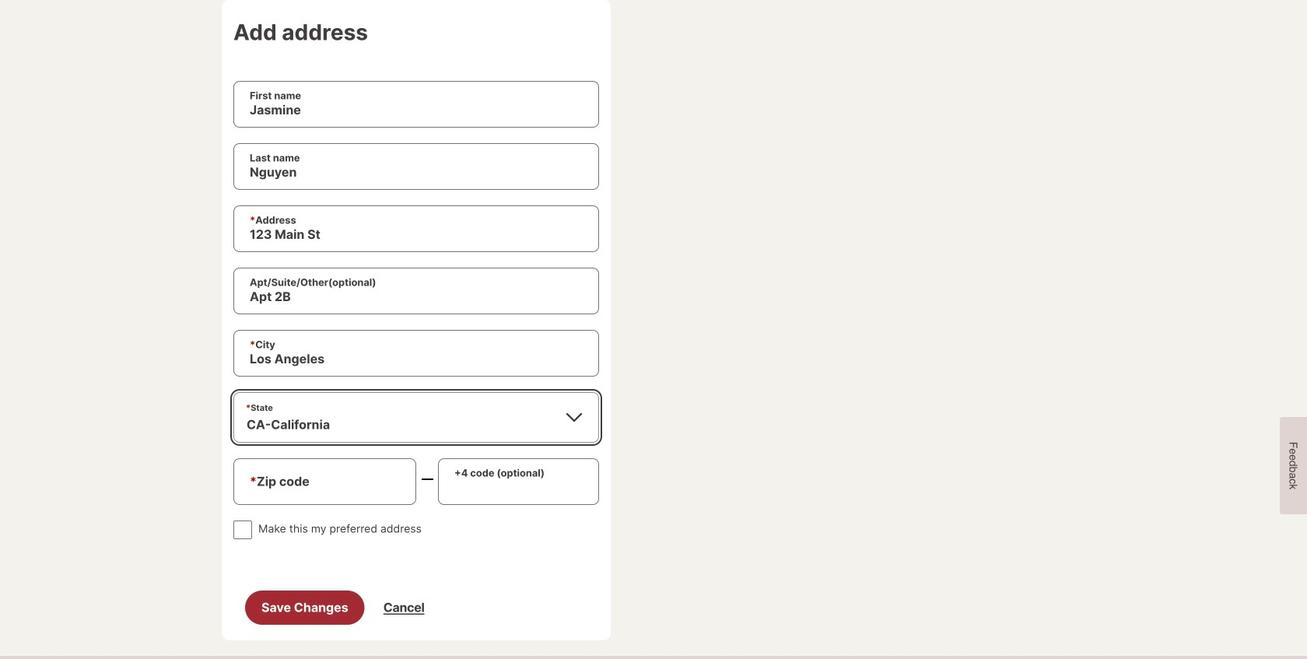 Task type: locate. For each thing, give the bounding box(es) containing it.
Apt/Suite/Other optional text field
[[234, 268, 598, 314]]

None text field
[[234, 331, 598, 376]]

First name text field
[[234, 82, 598, 127]]

Enter a location text field
[[234, 206, 598, 251]]

Last name text field
[[234, 144, 598, 189]]

None text field
[[439, 459, 598, 504]]



